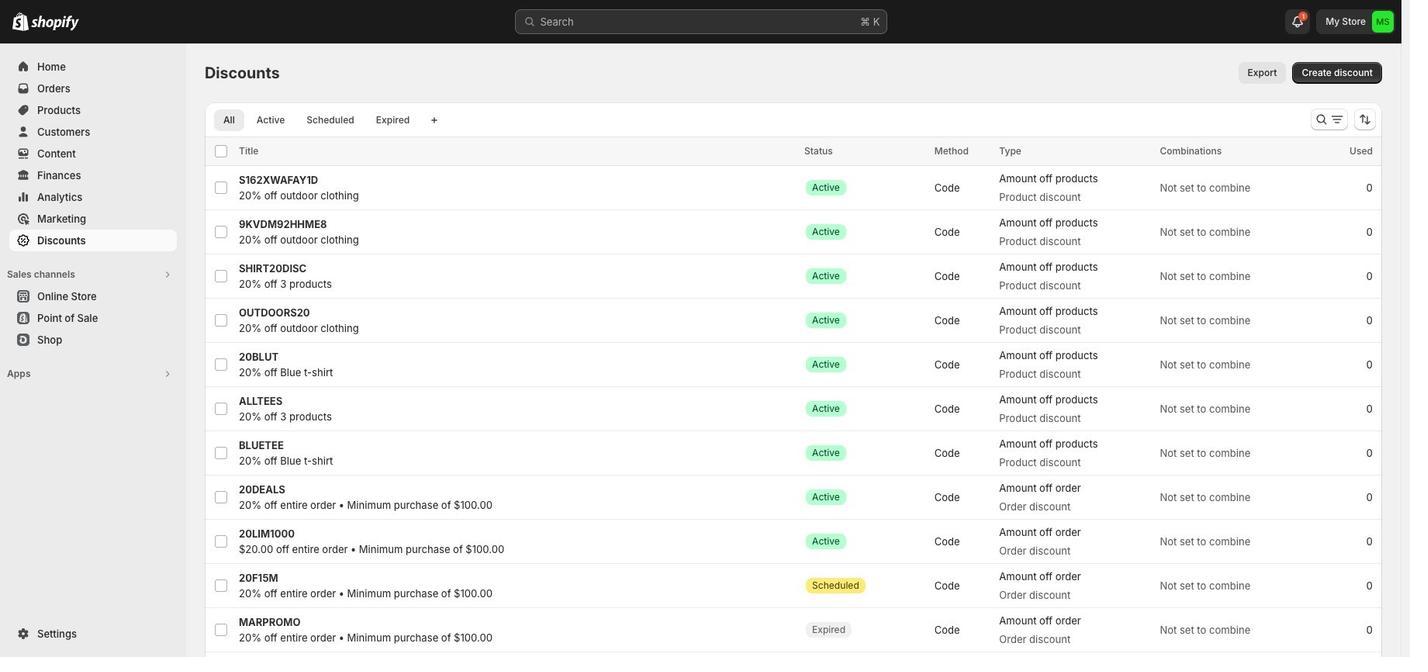 Task type: vqa. For each thing, say whether or not it's contained in the screenshot.
Shopify icon
yes



Task type: locate. For each thing, give the bounding box(es) containing it.
0 horizontal spatial shopify image
[[12, 12, 29, 31]]

my store image
[[1373, 11, 1394, 33]]

tab list
[[211, 109, 422, 131]]

shopify image
[[12, 12, 29, 31], [31, 16, 79, 31]]

1 horizontal spatial shopify image
[[31, 16, 79, 31]]



